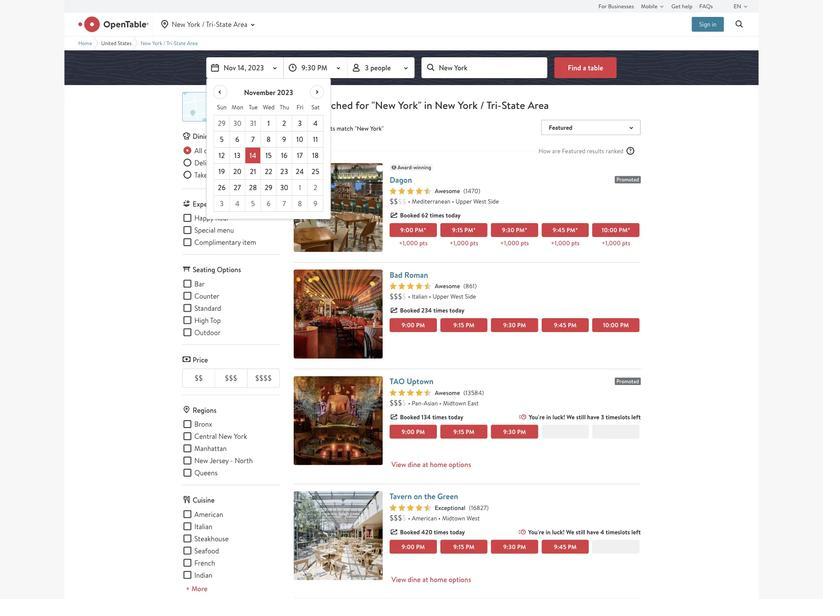 Task type: describe. For each thing, give the bounding box(es) containing it.
"new for match
[[355, 124, 369, 132]]

italian inside cuisine group
[[195, 522, 213, 531]]

home
[[78, 40, 92, 47]]

the
[[425, 491, 436, 502]]

1 vertical spatial 4
[[235, 199, 240, 208]]

wed
[[263, 103, 275, 111]]

9:00 pm link for on
[[390, 540, 437, 554]]

11 button
[[308, 132, 324, 148]]

9 for bottommost 9 button
[[314, 199, 318, 208]]

9:00 pm link for roman
[[390, 318, 437, 332]]

luck! for you're in luck! we still have 4 timeslots left
[[553, 528, 565, 536]]

13 button
[[230, 148, 246, 164]]

thursday element
[[277, 99, 292, 115]]

booked for booked 420 times today
[[400, 528, 420, 536]]

takeout
[[195, 170, 218, 179]]

york right states
[[152, 40, 162, 47]]

west for tavern on the green
[[467, 514, 480, 522]]

awesome ( 861 )
[[435, 282, 477, 290]]

awesome for $$$ $ • pan-asian • midtown east
[[435, 389, 460, 397]]

9:15 for $$$ $ • pan-asian • midtown east
[[454, 428, 465, 436]]

1 horizontal spatial 29 button
[[261, 180, 277, 196]]

nov 14, 2023
[[224, 63, 264, 72]]

$$$ $ • american • midtown west
[[390, 514, 480, 523]]

3 for right 3 button
[[298, 119, 302, 128]]

west inside $$ $$ • mediterranean • upper west side
[[474, 197, 487, 205]]

side for $$
[[488, 197, 499, 205]]

0 vertical spatial 7
[[251, 135, 255, 144]]

york inside dropdown button
[[187, 20, 200, 29]]

view dine at home options for 420
[[392, 575, 471, 584]]

3 for leftmost 3 button
[[220, 199, 224, 208]]

experiences group
[[182, 213, 280, 248]]

2 for the 2 button to the right
[[314, 183, 318, 192]]

$$ for $$
[[195, 374, 203, 383]]

featured inside 'popup button'
[[549, 123, 573, 132]]

14 button
[[246, 148, 261, 164]]

midtown inside $$$ $ • american • midtown west
[[442, 514, 466, 522]]

queens
[[195, 468, 218, 477]]

options for dining options
[[214, 132, 239, 141]]

28
[[249, 183, 257, 192]]

1 horizontal spatial 7
[[283, 199, 286, 208]]

$$$$
[[255, 374, 272, 383]]

top
[[210, 316, 221, 325]]

we for 4
[[567, 528, 575, 536]]

4.6 stars image
[[390, 504, 432, 511]]

1 vertical spatial 6
[[267, 199, 271, 208]]

0 horizontal spatial 30 button
[[230, 116, 246, 132]]

faqs button
[[700, 0, 714, 12]]

high top
[[195, 316, 221, 325]]

2 9:15 pm link from the top
[[441, 425, 488, 439]]

thu
[[280, 103, 289, 111]]

2 horizontal spatial 4
[[601, 528, 605, 536]]

at for 134
[[423, 460, 429, 469]]

nov 14, 2023 button
[[206, 57, 284, 78]]

roman
[[405, 269, 428, 280]]

27
[[234, 183, 241, 192]]

tao
[[390, 376, 405, 387]]

Takeout only radio
[[182, 170, 232, 180]]

uptown
[[407, 376, 434, 387]]

times for 234
[[434, 306, 448, 315]]

you're in luck! we still have 4 timeslots left
[[529, 528, 641, 536]]

29 for right the 29 button
[[265, 183, 273, 192]]

0 horizontal spatial 4 button
[[230, 196, 246, 212]]

a
[[583, 63, 587, 72]]

2 vertical spatial tri-
[[487, 98, 502, 112]]

+1,000 pts for 10:00
[[602, 239, 631, 247]]

10 button
[[292, 132, 308, 148]]

0 horizontal spatial 2 button
[[277, 116, 292, 132]]

24 button
[[292, 164, 308, 180]]

2 horizontal spatial area
[[528, 98, 549, 112]]

9:15 pm link for tavern on the green
[[441, 540, 488, 554]]

search icon image
[[735, 19, 745, 30]]

0 horizontal spatial /
[[164, 40, 166, 47]]

opentable logo image
[[78, 17, 149, 32]]

24
[[296, 167, 304, 176]]

timeslots for 4
[[606, 528, 631, 536]]

$$$ for $$$ $ • american • midtown west
[[390, 514, 402, 523]]

complimentary item
[[195, 238, 256, 247]]

• down awesome ( 1470 )
[[452, 197, 455, 205]]

9:00 down booked 62 times today
[[401, 226, 414, 234]]

11
[[313, 135, 318, 144]]

match
[[337, 124, 353, 132]]

new york / tri-state area inside dropdown button
[[172, 20, 248, 29]]

0 horizontal spatial state
[[174, 40, 186, 47]]

( for $$$ $ • italian • upper west side
[[464, 282, 466, 290]]

9:45 pm *
[[553, 226, 578, 234]]

a photo of tavern on the green restaurant image
[[294, 491, 383, 580]]

dining
[[204, 146, 222, 155]]

november 2023
[[244, 88, 293, 97]]

restaurants
[[306, 124, 335, 132]]

18 button
[[308, 148, 324, 164]]

0 vertical spatial 7 button
[[246, 132, 261, 148]]

9:30 for $$$ $ • pan-asian • midtown east
[[504, 428, 516, 436]]

states
[[118, 40, 132, 47]]

0 vertical spatial 29 button
[[214, 116, 230, 132]]

+1,000 pts for 9:00
[[399, 239, 428, 247]]

9:15 pm *
[[452, 226, 476, 234]]

booked 420 times today
[[400, 528, 465, 536]]

2 vertical spatial state
[[502, 98, 526, 112]]

+1,000 for 9:30
[[501, 239, 520, 247]]

0 horizontal spatial 8 button
[[261, 132, 277, 148]]

30 for the bottommost "30" button
[[280, 183, 289, 192]]

9:30 pm for $$$ $ • italian • upper west side
[[504, 321, 526, 329]]

help
[[683, 2, 693, 10]]

• down exceptional
[[439, 514, 441, 522]]

15
[[266, 151, 272, 160]]

tuesday element
[[246, 99, 261, 115]]

• right asian
[[440, 399, 442, 407]]

you're in luck! we still have 3 timeslots left
[[529, 413, 641, 421]]

a photo of bad roman restaurant image
[[294, 270, 383, 359]]

0 horizontal spatial 8
[[267, 135, 271, 144]]

a photo of tao uptown restaurant image
[[294, 376, 383, 465]]

17 button
[[292, 148, 308, 164]]

york" for for
[[398, 98, 422, 112]]

featured button
[[542, 120, 641, 135]]

item
[[243, 238, 256, 247]]

new inside dropdown button
[[172, 20, 186, 29]]

mon
[[232, 103, 244, 111]]

861
[[466, 282, 475, 290]]

sat
[[312, 103, 320, 111]]

luck! for you're in luck! we still have 3 timeslots left
[[553, 413, 566, 421]]

pts for 9:00 pm
[[420, 239, 428, 247]]

9:00 pm *
[[401, 226, 427, 234]]

tri- inside new york / tri-state area dropdown button
[[206, 20, 216, 29]]

1 horizontal spatial 5 button
[[246, 196, 261, 212]]

1 vertical spatial 30 button
[[277, 180, 292, 196]]

home for 420
[[430, 575, 447, 584]]

awesome ( 1470 )
[[435, 187, 481, 195]]

+1,000 pts for 9:45
[[551, 239, 580, 247]]

19 button
[[214, 164, 230, 180]]

at for 420
[[423, 575, 429, 584]]

28 button
[[246, 180, 261, 196]]

0 vertical spatial 6 button
[[230, 132, 246, 148]]

526 restaurants match "new york"
[[294, 124, 384, 132]]

2023 inside dropdown button
[[248, 63, 264, 72]]

) for $$$ $ • american • midtown west
[[487, 504, 489, 512]]

1 vertical spatial 9 button
[[308, 196, 324, 212]]

standard
[[195, 304, 221, 313]]

• up booked 234 times today
[[429, 292, 432, 300]]

29 for the 29 button to the top
[[218, 119, 226, 128]]

2 horizontal spatial /
[[481, 98, 485, 112]]

united states
[[101, 40, 132, 47]]

timeslots for 3
[[606, 413, 631, 421]]

experiences
[[193, 199, 229, 209]]

faqs
[[700, 2, 714, 10]]

) for $$$ $ • pan-asian • midtown east
[[482, 389, 484, 397]]

0 horizontal spatial area
[[187, 40, 198, 47]]

1 horizontal spatial 3 button
[[292, 116, 308, 132]]

0 horizontal spatial 5
[[220, 135, 224, 144]]

20 button
[[230, 164, 246, 180]]

sign
[[700, 20, 711, 28]]

you're for you're in luck! we still have 4 timeslots left
[[529, 528, 545, 536]]

today for booked 420 times today
[[450, 528, 465, 536]]

18
[[312, 151, 319, 160]]

2 9:00 pm from the top
[[402, 428, 425, 436]]

+1,000 pts for 9:15
[[450, 239, 479, 247]]

30 for the leftmost "30" button
[[233, 119, 242, 128]]

( inside awesome ( 1470 )
[[464, 187, 466, 195]]

seating options group
[[182, 279, 280, 338]]

2 $ from the top
[[402, 398, 407, 408]]

2 for the 2 button to the left
[[283, 119, 286, 128]]

27 button
[[230, 180, 246, 196]]

16 button
[[277, 148, 292, 164]]

0 horizontal spatial 3 button
[[214, 196, 230, 212]]

bad roman
[[390, 269, 428, 280]]

options for exceptional
[[449, 575, 471, 584]]

3 people
[[365, 63, 391, 72]]

1 horizontal spatial 7 button
[[277, 196, 292, 212]]

$$$ for $$$ $ • pan-asian • midtown east
[[390, 398, 402, 408]]

1 horizontal spatial 2023
[[277, 88, 293, 97]]

0 vertical spatial 6
[[236, 135, 240, 144]]

saturday element
[[308, 99, 324, 115]]

get help button
[[672, 0, 693, 12]]

counter
[[195, 291, 220, 301]]

9:30 pm link for tavern on the green
[[491, 540, 539, 554]]

* for 9:30 pm *
[[525, 226, 528, 234]]

* for 9:45 pm *
[[576, 226, 578, 234]]

0 vertical spatial 1 button
[[261, 116, 277, 132]]

options for seating options
[[217, 265, 241, 274]]

view for booked 420 times today
[[392, 575, 406, 584]]

tavern
[[390, 491, 412, 502]]

1 horizontal spatial 2 button
[[308, 180, 324, 196]]

only for takeout only
[[220, 170, 232, 179]]

american inside cuisine group
[[195, 510, 223, 519]]

booked 234 times today
[[400, 306, 465, 315]]

york inside regions group
[[234, 432, 247, 441]]

9:45 pm for bad roman
[[554, 321, 577, 329]]

3 for 3 people
[[365, 63, 369, 72]]

all
[[195, 146, 203, 155]]

• left pan- on the bottom of page
[[408, 399, 411, 407]]

$$$ for $$$ $ • italian • upper west side
[[390, 292, 402, 301]]

dining
[[193, 132, 213, 141]]

All dining options radio
[[182, 145, 246, 156]]

10:00 pm *
[[602, 226, 631, 234]]

jersey
[[210, 456, 229, 465]]

0 vertical spatial 4 button
[[308, 116, 324, 132]]

* for 9:00 pm *
[[424, 226, 427, 234]]

) for $$$ $ • italian • upper west side
[[475, 282, 477, 290]]

pts for 9:45 pm
[[572, 239, 580, 247]]

( for $$$ $ • american • midtown west
[[469, 504, 471, 512]]

view for booked 134 times today
[[392, 460, 406, 469]]

0 vertical spatial 9:45
[[553, 226, 566, 234]]

1 vertical spatial tri-
[[167, 40, 174, 47]]

1 for the top 1 button
[[268, 119, 270, 128]]

bad roman link
[[390, 269, 428, 280]]

central new york
[[195, 432, 247, 441]]

pts for 9:15 pm
[[471, 239, 479, 247]]

delivery only
[[195, 158, 234, 167]]

dagon link
[[390, 174, 412, 185]]

we for 3
[[567, 413, 575, 421]]

green
[[438, 491, 459, 502]]

price
[[193, 355, 208, 365]]

16
[[281, 151, 288, 160]]

1 vertical spatial 5
[[251, 199, 255, 208]]

+1,000 for 9:00
[[399, 239, 418, 247]]

east
[[468, 399, 479, 407]]

22
[[265, 167, 273, 176]]

1 horizontal spatial 8 button
[[292, 196, 308, 212]]

italian inside $$$ $ • italian • upper west side
[[412, 292, 428, 300]]

9:00 for $$$ $ • american • midtown west
[[402, 543, 415, 551]]

a photo of dagon restaurant image
[[294, 163, 383, 252]]

• down "4.6 stars" image
[[408, 514, 411, 522]]

regions group
[[182, 419, 280, 478]]

french
[[195, 558, 215, 568]]

• left the mediterranean
[[408, 197, 411, 205]]

november 2023 grid
[[214, 99, 324, 212]]

1 for the bottom 1 button
[[299, 183, 301, 192]]

left for you're in luck! we still have 4 timeslots left
[[632, 528, 641, 536]]



Task type: locate. For each thing, give the bounding box(es) containing it.
state inside dropdown button
[[216, 20, 232, 29]]

0 vertical spatial area
[[234, 20, 248, 29]]

5 down the 28 "button"
[[251, 199, 255, 208]]

31 button
[[246, 116, 261, 132]]

3 button up 'hour'
[[214, 196, 230, 212]]

have
[[588, 413, 600, 421], [587, 528, 599, 536]]

9:45 for tavern on the green
[[554, 543, 567, 551]]

* for 9:15 pm *
[[474, 226, 476, 234]]

1 home from the top
[[430, 460, 447, 469]]

seafood
[[195, 546, 219, 555]]

1 vertical spatial timeslots
[[606, 528, 631, 536]]

0 horizontal spatial side
[[465, 292, 476, 300]]

italian up 234
[[412, 292, 428, 300]]

$$ for $$ $$ • mediterranean • upper west side
[[390, 197, 398, 206]]

$$$
[[390, 292, 402, 301], [225, 374, 237, 383], [390, 398, 402, 408], [390, 514, 402, 523]]

1 button down '24'
[[292, 180, 308, 196]]

) inside awesome ( 1470 )
[[479, 187, 481, 195]]

2 vertical spatial west
[[467, 514, 480, 522]]

1 vertical spatial side
[[465, 292, 476, 300]]

0 vertical spatial 5 button
[[214, 132, 230, 148]]

2 9:45 pm link from the top
[[542, 540, 589, 554]]

table
[[588, 63, 604, 72]]

2 view dine at home options from the top
[[392, 575, 471, 584]]

+1,000 pts
[[399, 239, 428, 247], [450, 239, 479, 247], [501, 239, 529, 247], [551, 239, 580, 247], [602, 239, 631, 247]]

) inside the "exceptional ( 16827 )"
[[487, 504, 489, 512]]

booked for booked 234 times today
[[400, 306, 420, 315]]

3 9:15 pm from the top
[[454, 543, 475, 551]]

dining options
[[193, 132, 239, 141]]

1 vertical spatial at
[[423, 575, 429, 584]]

0 vertical spatial 30
[[233, 119, 242, 128]]

9:45 pm link for tavern on the green
[[542, 540, 589, 554]]

0 vertical spatial 9:00 pm
[[402, 321, 425, 329]]

midtown down awesome ( 13584 )
[[443, 399, 466, 407]]

$ for tavern
[[402, 514, 407, 523]]

west down '1470'
[[474, 197, 487, 205]]

in for sign in
[[713, 20, 717, 28]]

west inside $$$ $ • american • midtown west
[[467, 514, 480, 522]]

mobile button
[[641, 0, 668, 12]]

left
[[632, 413, 641, 421], [632, 528, 641, 536]]

9 left 10
[[282, 135, 286, 144]]

1 vertical spatial 8
[[298, 199, 302, 208]]

today down $$ $$ • mediterranean • upper west side
[[446, 211, 461, 219]]

options right seating
[[217, 265, 241, 274]]

4 button down 27 at the left of page
[[230, 196, 246, 212]]

9:30 pm *
[[502, 226, 528, 234]]

booked down pan- on the bottom of page
[[400, 413, 420, 421]]

30 left 31
[[233, 119, 242, 128]]

29
[[218, 119, 226, 128], [265, 183, 273, 192]]

1 horizontal spatial tri-
[[206, 20, 216, 29]]

26 button
[[214, 180, 230, 196]]

9:15 pm for bad roman
[[454, 321, 475, 329]]

2 9:15 pm from the top
[[454, 428, 475, 436]]

Delivery only radio
[[182, 157, 234, 168]]

0 vertical spatial $
[[402, 292, 407, 301]]

1 horizontal spatial upper
[[456, 197, 472, 205]]

+1,000 pts down 10:00 pm *
[[602, 239, 631, 247]]

4 * from the left
[[576, 226, 578, 234]]

side for $
[[465, 292, 476, 300]]

1 vertical spatial 9:30 pm link
[[491, 425, 539, 439]]

1 horizontal spatial 30 button
[[277, 180, 292, 196]]

0 vertical spatial options
[[224, 146, 246, 155]]

1 vertical spatial 9:00 pm
[[402, 428, 425, 436]]

( for $$$ $ • pan-asian • midtown east
[[464, 389, 466, 397]]

1 horizontal spatial /
[[202, 20, 205, 29]]

$ for bad
[[402, 292, 407, 301]]

$$$ left $$$$
[[225, 374, 237, 383]]

pts
[[420, 239, 428, 247], [471, 239, 479, 247], [521, 239, 529, 247], [572, 239, 580, 247], [623, 239, 631, 247]]

2 9:30 pm link from the top
[[491, 425, 539, 439]]

1 horizontal spatial 4
[[314, 119, 318, 128]]

2 4.5 stars image from the top
[[390, 283, 432, 290]]

row group inside november 2023 grid
[[214, 115, 324, 212]]

york up new york / tri-state area link
[[187, 20, 200, 29]]

en
[[734, 2, 742, 10]]

today for booked 234 times today
[[450, 306, 465, 315]]

booked left 234
[[400, 306, 420, 315]]

7
[[251, 135, 255, 144], [283, 199, 286, 208]]

5 pts from the left
[[623, 239, 631, 247]]

30 button down 23
[[277, 180, 292, 196]]

16827
[[471, 504, 487, 512]]

1 9:15 pm link from the top
[[441, 318, 488, 332]]

view dine at home options button
[[390, 453, 641, 477], [390, 568, 641, 592]]

$$$ down "4.6 stars" image
[[390, 514, 402, 523]]

19
[[219, 167, 225, 176]]

mobile
[[641, 2, 658, 10]]

4 booked from the top
[[400, 528, 420, 536]]

complimentary
[[195, 238, 241, 247]]

awesome for $$$ $ • italian • upper west side
[[435, 282, 460, 290]]

west for bad roman
[[451, 292, 464, 300]]

featured up are
[[549, 123, 573, 132]]

2 9:45 pm from the top
[[554, 543, 577, 551]]

0 vertical spatial timeslots
[[606, 413, 631, 421]]

find a table
[[568, 63, 604, 72]]

you searched for "new york" in new york / tri-state area
[[294, 98, 549, 112]]

+1,000 for 9:45
[[551, 239, 571, 247]]

0 vertical spatial 2023
[[248, 63, 264, 72]]

1 vertical spatial 9:15 pm link
[[441, 425, 488, 439]]

2 timeslots from the top
[[606, 528, 631, 536]]

+1,000 pts down 9:00 pm *
[[399, 239, 428, 247]]

2 booked from the top
[[400, 306, 420, 315]]

0 horizontal spatial "new
[[355, 124, 369, 132]]

3 +1,000 from the left
[[501, 239, 520, 247]]

4.5 stars image down tao uptown link
[[390, 389, 432, 396]]

exceptional ( 16827 )
[[435, 504, 489, 512]]

26
[[218, 183, 226, 192]]

9:00 for $$$ $ • pan-asian • midtown east
[[402, 428, 415, 436]]

new york / tri-state area link
[[141, 40, 198, 47]]

1 vertical spatial 9:45 pm link
[[542, 540, 589, 554]]

1 vertical spatial view dine at home options button
[[390, 568, 641, 592]]

0 vertical spatial featured
[[549, 123, 573, 132]]

0 vertical spatial 1
[[268, 119, 270, 128]]

7 button up 14
[[246, 132, 261, 148]]

( right exceptional
[[469, 504, 471, 512]]

1 horizontal spatial 29
[[265, 183, 273, 192]]

0 horizontal spatial american
[[195, 510, 223, 519]]

0 vertical spatial 4
[[314, 119, 318, 128]]

0 vertical spatial 29
[[218, 119, 226, 128]]

0 vertical spatial side
[[488, 197, 499, 205]]

3 awesome from the top
[[435, 389, 460, 397]]

side inside $$ $$ • mediterranean • upper west side
[[488, 197, 499, 205]]

1 9:00 pm link from the top
[[390, 318, 437, 332]]

( inside awesome ( 861 )
[[464, 282, 466, 290]]

5 +1,000 pts from the left
[[602, 239, 631, 247]]

midtown down exceptional
[[442, 514, 466, 522]]

9:00 pm link down 420
[[390, 540, 437, 554]]

bar
[[195, 279, 205, 288]]

Please input a Location, Restaurant or Cuisine field
[[422, 57, 548, 78]]

fri
[[297, 103, 304, 111]]

None field
[[422, 57, 548, 78]]

+1,000 pts for 9:30
[[501, 239, 529, 247]]

9:15 pm link for bad roman
[[441, 318, 488, 332]]

23
[[281, 167, 288, 176]]

times right 420
[[434, 528, 449, 536]]

for businesses button
[[599, 0, 635, 12]]

2 vertical spatial $
[[402, 514, 407, 523]]

tavern on the green
[[390, 491, 459, 502]]

2 awesome from the top
[[435, 282, 460, 290]]

2 promoted from the top
[[617, 378, 640, 385]]

only inside radio
[[221, 158, 234, 167]]

2 button down the 25
[[308, 180, 324, 196]]

york"
[[398, 98, 422, 112], [370, 124, 384, 132]]

62
[[422, 211, 429, 219]]

booked for booked 62 times today
[[400, 211, 420, 219]]

times right 134
[[433, 413, 447, 421]]

+1,000 for 10:00
[[602, 239, 621, 247]]

0 vertical spatial midtown
[[443, 399, 466, 407]]

• down bad roman link
[[408, 292, 411, 300]]

)
[[479, 187, 481, 195], [475, 282, 477, 290], [482, 389, 484, 397], [487, 504, 489, 512]]

0 vertical spatial promoted
[[617, 176, 640, 183]]

$ down bad roman link
[[402, 292, 407, 301]]

1 vertical spatial luck!
[[553, 528, 565, 536]]

/ inside dropdown button
[[202, 20, 205, 29]]

dine for 134
[[408, 460, 421, 469]]

2 9:00 pm link from the top
[[390, 425, 437, 439]]

3 +1,000 pts from the left
[[501, 239, 529, 247]]

upper inside $$ $$ • mediterranean • upper west side
[[456, 197, 472, 205]]

1 horizontal spatial york"
[[398, 98, 422, 112]]

9:15 down booked 234 times today
[[454, 321, 465, 329]]

) inside awesome ( 13584 )
[[482, 389, 484, 397]]

home for 134
[[430, 460, 447, 469]]

6 up 13
[[236, 135, 240, 144]]

high
[[195, 316, 209, 325]]

featured
[[549, 123, 573, 132], [562, 147, 586, 155]]

4 +1,000 pts from the left
[[551, 239, 580, 247]]

* for 10:00 pm *
[[628, 226, 631, 234]]

9:15 down booked 62 times today
[[452, 226, 463, 234]]

1 vertical spatial 9:15 pm
[[454, 428, 475, 436]]

steakhouse
[[195, 534, 229, 543]]

american up 420
[[412, 514, 437, 522]]

9:30 for $$$ $ • italian • upper west side
[[504, 321, 516, 329]]

2023 up thu
[[277, 88, 293, 97]]

0 vertical spatial 3 button
[[292, 116, 308, 132]]

york" for match
[[370, 124, 384, 132]]

seating options
[[193, 265, 241, 274]]

0 horizontal spatial italian
[[195, 522, 213, 531]]

wednesday element
[[261, 99, 277, 115]]

3 booked from the top
[[400, 413, 420, 421]]

1 left from the top
[[632, 413, 641, 421]]

9:15 pm down east
[[454, 428, 475, 436]]

+1,000 pts down 9:45 pm *
[[551, 239, 580, 247]]

still for 4
[[576, 528, 586, 536]]

row group
[[214, 115, 324, 212]]

0 vertical spatial 2
[[283, 119, 286, 128]]

1 +1,000 from the left
[[399, 239, 418, 247]]

2 left 526
[[283, 119, 286, 128]]

awesome
[[435, 187, 460, 195], [435, 282, 460, 290], [435, 389, 460, 397]]

"new right for
[[372, 98, 396, 112]]

featured right are
[[562, 147, 586, 155]]

1 horizontal spatial 2
[[314, 183, 318, 192]]

1 dine from the top
[[408, 460, 421, 469]]

2 home from the top
[[430, 575, 447, 584]]

*
[[424, 226, 427, 234], [474, 226, 476, 234], [525, 226, 528, 234], [576, 226, 578, 234], [628, 226, 631, 234]]

times right 234
[[434, 306, 448, 315]]

9:30
[[302, 63, 316, 72], [502, 226, 515, 234], [504, 321, 516, 329], [504, 428, 516, 436], [504, 543, 516, 551]]

options inside radio
[[224, 146, 246, 155]]

you're for you're in luck! we still have 3 timeslots left
[[529, 413, 545, 421]]

new york / tri-state area
[[172, 20, 248, 29], [141, 40, 198, 47]]

0 vertical spatial 9:15 pm link
[[441, 318, 488, 332]]

0 vertical spatial dine
[[408, 460, 421, 469]]

upper inside $$$ $ • italian • upper west side
[[433, 292, 449, 300]]

9:30 pm link for bad roman
[[491, 318, 539, 332]]

1 at from the top
[[423, 460, 429, 469]]

1 right '31' button
[[268, 119, 270, 128]]

2 vertical spatial 9:00 pm link
[[390, 540, 437, 554]]

1 9:45 pm link from the top
[[542, 318, 589, 332]]

9:00 pm link
[[390, 318, 437, 332], [390, 425, 437, 439], [390, 540, 437, 554]]

9 button left 10
[[277, 132, 292, 148]]

awesome up $$$ $ • pan-asian • midtown east
[[435, 389, 460, 397]]

2 vertical spatial 9:30 pm link
[[491, 540, 539, 554]]

9:00 pm for on
[[402, 543, 425, 551]]

view dine at home options
[[392, 460, 471, 469], [392, 575, 471, 584]]

5 +1,000 from the left
[[602, 239, 621, 247]]

ranked
[[606, 147, 624, 155]]

29 button right 28
[[261, 180, 277, 196]]

1 * from the left
[[424, 226, 427, 234]]

1 vertical spatial still
[[576, 528, 586, 536]]

9:30 pm for $$$ $ • pan-asian • midtown east
[[504, 428, 526, 436]]

0 vertical spatial have
[[588, 413, 600, 421]]

9:45 for bad roman
[[554, 321, 567, 329]]

6 down 22 'button'
[[267, 199, 271, 208]]

side inside $$$ $ • italian • upper west side
[[465, 292, 476, 300]]

2 pts from the left
[[471, 239, 479, 247]]

10
[[297, 135, 304, 144]]

booked 134 times today
[[400, 413, 464, 421]]

1 9:30 pm link from the top
[[491, 318, 539, 332]]

for
[[356, 98, 369, 112]]

$ down "4.6 stars" image
[[402, 514, 407, 523]]

west inside $$$ $ • italian • upper west side
[[451, 292, 464, 300]]

pts down 10:00 pm *
[[623, 239, 631, 247]]

8 button down 24 button at the top of page
[[292, 196, 308, 212]]

9:00 pm for roman
[[402, 321, 425, 329]]

special
[[195, 226, 216, 235]]

2 at from the top
[[423, 575, 429, 584]]

9:15 pm for tavern on the green
[[454, 543, 475, 551]]

1 vertical spatial 9:45
[[554, 321, 567, 329]]

+ more
[[186, 584, 208, 594]]

1 horizontal spatial 1 button
[[292, 180, 308, 196]]

1 timeslots from the top
[[606, 413, 631, 421]]

friday element
[[292, 99, 308, 115]]

tao uptown link
[[390, 376, 434, 387]]

italian up the steakhouse
[[195, 522, 213, 531]]

4.5 stars image down "dagon" link
[[390, 188, 432, 194]]

0 horizontal spatial upper
[[433, 292, 449, 300]]

0 vertical spatial west
[[474, 197, 487, 205]]

2023
[[248, 63, 264, 72], [277, 88, 293, 97]]

4 pts from the left
[[572, 239, 580, 247]]

2 left from the top
[[632, 528, 641, 536]]

2 * from the left
[[474, 226, 476, 234]]

1 vertical spatial 29 button
[[261, 180, 277, 196]]

view dine at home options button for you're in luck! we still have 4 timeslots left
[[390, 568, 641, 592]]

1 vertical spatial italian
[[195, 522, 213, 531]]

west down the 16827
[[467, 514, 480, 522]]

0 horizontal spatial 1 button
[[261, 116, 277, 132]]

0 horizontal spatial 30
[[233, 119, 242, 128]]

1 vertical spatial upper
[[433, 292, 449, 300]]

awesome up $$ $$ • mediterranean • upper west side
[[435, 187, 460, 195]]

how are featured results ranked
[[539, 147, 624, 155]]

0 vertical spatial 9 button
[[277, 132, 292, 148]]

1 booked from the top
[[400, 211, 420, 219]]

( inside the "exceptional ( 16827 )"
[[469, 504, 471, 512]]

pts for 9:30 pm
[[521, 239, 529, 247]]

9:00 pm down 420
[[402, 543, 425, 551]]

american down cuisine
[[195, 510, 223, 519]]

1 view dine at home options button from the top
[[390, 453, 641, 477]]

upper up booked 234 times today
[[433, 292, 449, 300]]

9:15 pm link down booked 234 times today
[[441, 318, 488, 332]]

3 button
[[292, 116, 308, 132], [214, 196, 230, 212]]

1 $ from the top
[[402, 292, 407, 301]]

3 4.5 stars image from the top
[[390, 389, 432, 396]]

4 +1,000 from the left
[[551, 239, 571, 247]]

american inside $$$ $ • american • midtown west
[[412, 514, 437, 522]]

1 awesome from the top
[[435, 187, 460, 195]]

row group containing 29
[[214, 115, 324, 212]]

0 vertical spatial view dine at home options
[[392, 460, 471, 469]]

9:00 pm down 234
[[402, 321, 425, 329]]

8 button up the 15
[[261, 132, 277, 148]]

sun
[[217, 103, 227, 111]]

1 horizontal spatial 4 button
[[308, 116, 324, 132]]

1 +1,000 pts from the left
[[399, 239, 428, 247]]

cuisine group
[[182, 509, 280, 580]]

monday element
[[230, 99, 246, 115]]

3 9:00 pm from the top
[[402, 543, 425, 551]]

6 button down 22 'button'
[[261, 196, 277, 212]]

9 for the topmost 9 button
[[282, 135, 286, 144]]

9:00 pm down 134
[[402, 428, 425, 436]]

only inside "option"
[[220, 170, 232, 179]]

area inside dropdown button
[[234, 20, 248, 29]]

+1,000 down 9:30 pm *
[[501, 239, 520, 247]]

4.5 stars image down bad roman link
[[390, 283, 432, 290]]

9:15 down booked 420 times today
[[454, 543, 465, 551]]

( up $$ $$ • mediterranean • upper west side
[[464, 187, 466, 195]]

times for 420
[[434, 528, 449, 536]]

+1,000 down 9:15 pm *
[[450, 239, 469, 247]]

20
[[233, 167, 242, 176]]

0 vertical spatial upper
[[456, 197, 472, 205]]

pts down 9:30 pm *
[[521, 239, 529, 247]]

are
[[553, 147, 561, 155]]

1 vertical spatial 2 button
[[308, 180, 324, 196]]

9:00 down booked 420 times today
[[402, 543, 415, 551]]

get help
[[672, 2, 693, 10]]

9:00 pm link down 234
[[390, 318, 437, 332]]

home
[[430, 460, 447, 469], [430, 575, 447, 584]]

1 vertical spatial york"
[[370, 124, 384, 132]]

1 9:00 pm from the top
[[402, 321, 425, 329]]

tri-
[[206, 20, 216, 29], [167, 40, 174, 47], [487, 98, 502, 112]]

2 button
[[277, 116, 292, 132], [308, 180, 324, 196]]

5 button up 12
[[214, 132, 230, 148]]

still
[[577, 413, 586, 421], [576, 528, 586, 536]]

1 vertical spatial 9:00 pm link
[[390, 425, 437, 439]]

1 horizontal spatial 9 button
[[308, 196, 324, 212]]

2 +1,000 from the left
[[450, 239, 469, 247]]

north
[[235, 456, 253, 465]]

york up north
[[234, 432, 247, 441]]

pts for 10:00 pm
[[623, 239, 631, 247]]

1 9:45 pm from the top
[[554, 321, 577, 329]]

$$$ for $$$
[[225, 374, 237, 383]]

dining options group
[[182, 145, 280, 182]]

upper for $
[[433, 292, 449, 300]]

york
[[187, 20, 200, 29], [152, 40, 162, 47], [458, 98, 478, 112], [234, 432, 247, 441]]

2 button left 526
[[277, 116, 292, 132]]

2 vertical spatial 9:15 pm link
[[441, 540, 488, 554]]

options up all dining options
[[214, 132, 239, 141]]

( inside awesome ( 13584 )
[[464, 389, 466, 397]]

1 vertical spatial 1 button
[[292, 180, 308, 196]]

today for booked 134 times today
[[449, 413, 464, 421]]

york down please input a location, restaurant or cuisine field
[[458, 98, 478, 112]]

1 pts from the left
[[420, 239, 428, 247]]

9:00 down booked 234 times today
[[402, 321, 415, 329]]

only for delivery only
[[221, 158, 234, 167]]

1 promoted from the top
[[617, 176, 640, 183]]

0 horizontal spatial 5 button
[[214, 132, 230, 148]]

pts down 9:15 pm *
[[471, 239, 479, 247]]

booked left 420
[[400, 528, 420, 536]]

9:15 pm link down east
[[441, 425, 488, 439]]

0 vertical spatial 8
[[267, 135, 271, 144]]

today for booked 62 times today
[[446, 211, 461, 219]]

4.5 stars image for $$$ $ • pan-asian • midtown east
[[390, 389, 432, 396]]

1 vertical spatial 6 button
[[261, 196, 277, 212]]

results
[[587, 147, 605, 155]]

+1,000 for 9:15
[[450, 239, 469, 247]]

9:00 down booked 134 times today
[[402, 428, 415, 436]]

9:30 pm for $$$ $ • american • midtown west
[[504, 543, 526, 551]]

0 vertical spatial 2 button
[[277, 116, 292, 132]]

10:00 pm
[[603, 321, 629, 329]]

1 vertical spatial 10:00
[[603, 321, 619, 329]]

+1,000 down 10:00 pm *
[[602, 239, 621, 247]]

delivery
[[195, 158, 220, 167]]

options for awesome
[[449, 460, 471, 469]]

midtown inside $$$ $ • pan-asian • midtown east
[[443, 399, 466, 407]]

5 * from the left
[[628, 226, 631, 234]]

1 horizontal spatial 5
[[251, 199, 255, 208]]

9:15 down booked 134 times today
[[454, 428, 465, 436]]

9
[[282, 135, 286, 144], [314, 199, 318, 208]]

0 vertical spatial 30 button
[[230, 116, 246, 132]]

view dine at home options for 134
[[392, 460, 471, 469]]

today down awesome ( 13584 )
[[449, 413, 464, 421]]

only
[[221, 158, 234, 167], [220, 170, 232, 179]]

1 view dine at home options from the top
[[392, 460, 471, 469]]

0 vertical spatial awesome
[[435, 187, 460, 195]]

9:45 pm for tavern on the green
[[554, 543, 577, 551]]

1 vertical spatial 7 button
[[277, 196, 292, 212]]

2 view dine at home options button from the top
[[390, 568, 641, 592]]

2023 right 14,
[[248, 63, 264, 72]]

indian
[[195, 571, 213, 580]]

1 horizontal spatial 6 button
[[261, 196, 277, 212]]

1 vertical spatial 1
[[299, 183, 301, 192]]

9 button down 25 button
[[308, 196, 324, 212]]

2 dine from the top
[[408, 575, 421, 584]]

sunday element
[[214, 99, 230, 115]]

3 9:00 pm link from the top
[[390, 540, 437, 554]]

1 vertical spatial state
[[174, 40, 186, 47]]

3 $ from the top
[[402, 514, 407, 523]]

times for 134
[[433, 413, 447, 421]]

2 +1,000 pts from the left
[[450, 239, 479, 247]]

9:45
[[553, 226, 566, 234], [554, 321, 567, 329], [554, 543, 567, 551]]

2 down 25 button
[[314, 183, 318, 192]]

4 button up 11
[[308, 116, 324, 132]]

1 vertical spatial west
[[451, 292, 464, 300]]

times for 62
[[430, 211, 445, 219]]

in inside sign in button
[[713, 20, 717, 28]]

bad
[[390, 269, 403, 280]]

3 pts from the left
[[521, 239, 529, 247]]

3 * from the left
[[525, 226, 528, 234]]

+
[[186, 584, 190, 594]]

booked left 62
[[400, 211, 420, 219]]

1 view from the top
[[392, 460, 406, 469]]

5 up all dining options
[[220, 135, 224, 144]]

5 button down 28
[[246, 196, 261, 212]]

3 9:15 pm link from the top
[[441, 540, 488, 554]]

) inside awesome ( 861 )
[[475, 282, 477, 290]]

0 vertical spatial 5
[[220, 135, 224, 144]]

7 down '31' button
[[251, 135, 255, 144]]

1 4.5 stars image from the top
[[390, 188, 432, 194]]

find
[[568, 63, 582, 72]]

4.5 stars image
[[390, 188, 432, 194], [390, 283, 432, 290], [390, 389, 432, 396]]

awesome up $$$ $ • italian • upper west side
[[435, 282, 460, 290]]

1 horizontal spatial 1
[[299, 183, 301, 192]]

2 vertical spatial options
[[449, 575, 471, 584]]

8 up the 15
[[267, 135, 271, 144]]

promoted for tao uptown
[[617, 378, 640, 385]]

0 vertical spatial 9:45 pm link
[[542, 318, 589, 332]]

1 vertical spatial we
[[567, 528, 575, 536]]

3 9:30 pm link from the top
[[491, 540, 539, 554]]

234
[[422, 306, 432, 315]]

dagon
[[390, 174, 412, 185]]

pm
[[318, 63, 328, 72], [415, 226, 424, 234], [465, 226, 474, 234], [516, 226, 525, 234], [567, 226, 576, 234], [619, 226, 628, 234], [416, 321, 425, 329], [466, 321, 475, 329], [518, 321, 526, 329], [568, 321, 577, 329], [621, 321, 629, 329], [416, 428, 425, 436], [466, 428, 475, 436], [518, 428, 526, 436], [416, 543, 425, 551], [466, 543, 475, 551], [518, 543, 526, 551], [568, 543, 577, 551]]

+1,000 down 9:45 pm *
[[551, 239, 571, 247]]

1 vertical spatial /
[[164, 40, 166, 47]]

1 vertical spatial featured
[[562, 147, 586, 155]]

in for you're in luck! we still have 4 timeslots left
[[546, 528, 551, 536]]

9 down 25 button
[[314, 199, 318, 208]]

asian
[[424, 399, 438, 407]]

2 view from the top
[[392, 575, 406, 584]]

30 down the 23 button
[[280, 183, 289, 192]]

9:45 pm link
[[542, 318, 589, 332], [542, 540, 589, 554]]

4.5 stars image for $$$ $ • italian • upper west side
[[390, 283, 432, 290]]

"new for for
[[372, 98, 396, 112]]

1 vertical spatial new york / tri-state area
[[141, 40, 198, 47]]

options
[[214, 132, 239, 141], [217, 265, 241, 274]]

9:15 for $$$ $ • american • midtown west
[[454, 543, 465, 551]]

9:15 pm down booked 420 times today
[[454, 543, 475, 551]]

1 horizontal spatial area
[[234, 20, 248, 29]]

134
[[422, 413, 431, 421]]

1 9:15 pm from the top
[[454, 321, 475, 329]]

12
[[219, 151, 225, 160]]



Task type: vqa. For each thing, say whether or not it's contained in the screenshot.


